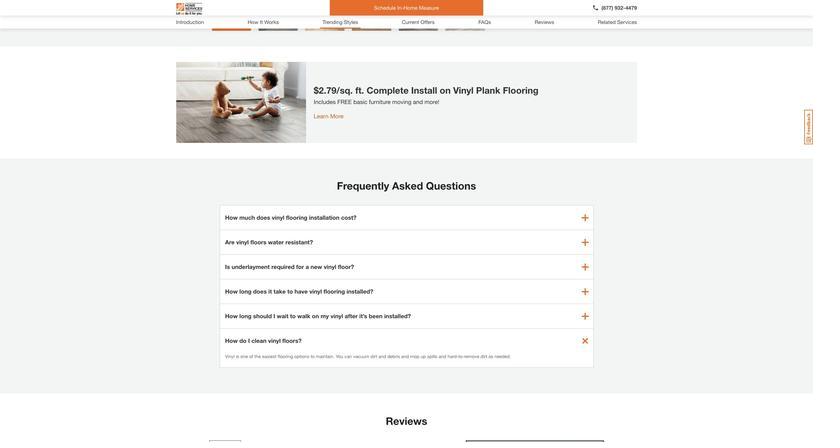 Task type: locate. For each thing, give the bounding box(es) containing it.
1 vertical spatial long
[[239, 313, 251, 320]]

to right take
[[287, 288, 293, 295]]

vinyl up water
[[272, 214, 284, 221]]

1 horizontal spatial i
[[273, 313, 275, 320]]

how for how do i clean vinyl floors?
[[225, 338, 238, 345]]

the
[[254, 354, 261, 360]]

offers
[[421, 19, 435, 25]]

to for have
[[287, 288, 293, 295]]

to
[[287, 288, 293, 295], [290, 313, 296, 320], [311, 354, 315, 360]]

installation
[[309, 214, 339, 221]]

water
[[268, 239, 284, 246]]

how
[[248, 19, 258, 25], [225, 214, 238, 221], [225, 288, 238, 295], [225, 313, 238, 320], [225, 338, 238, 345]]

includes
[[314, 98, 336, 105]]

long
[[239, 288, 251, 295], [239, 313, 251, 320]]

dirt right 'vacuum'
[[371, 354, 377, 360]]

flooring
[[503, 85, 538, 96]]

1 horizontal spatial vinyl
[[453, 85, 474, 96]]

vinyl
[[453, 85, 474, 96], [225, 354, 235, 360]]

much
[[239, 214, 255, 221]]

one
[[240, 354, 248, 360]]

flooring right easiest
[[278, 354, 293, 360]]

is
[[225, 264, 230, 271]]

1 horizontal spatial dirt
[[481, 354, 487, 360]]

1 vertical spatial flooring
[[324, 288, 345, 295]]

reviews
[[535, 19, 554, 25], [386, 415, 427, 428]]

how left do
[[225, 338, 238, 345]]

2 long from the top
[[239, 313, 251, 320]]

flooring
[[286, 214, 307, 221], [324, 288, 345, 295], [278, 354, 293, 360]]

dirt left 'as'
[[481, 354, 487, 360]]

do it for you logo image
[[176, 0, 202, 18]]

take
[[274, 288, 286, 295]]

options
[[294, 354, 309, 360]]

1 vertical spatial to
[[290, 313, 296, 320]]

floors
[[250, 239, 266, 246]]

installed? right been
[[384, 313, 411, 320]]

4479
[[625, 5, 637, 11]]

services
[[617, 19, 637, 25]]

0 horizontal spatial installed?
[[347, 288, 373, 295]]

0 horizontal spatial reviews
[[386, 415, 427, 428]]

i left wait
[[273, 313, 275, 320]]

1 vertical spatial on
[[312, 313, 319, 320]]

how down "is"
[[225, 288, 238, 295]]

includes free basic furniture moving and more!
[[314, 98, 439, 105]]

of
[[249, 354, 253, 360]]

learn
[[314, 113, 329, 120]]

vinyl right new
[[324, 264, 336, 271]]

wait
[[277, 313, 288, 320]]

to right wait
[[290, 313, 296, 320]]

1 horizontal spatial on
[[440, 85, 451, 96]]

do
[[239, 338, 246, 345]]

long left should
[[239, 313, 251, 320]]

long for does
[[239, 288, 251, 295]]

0 vertical spatial flooring
[[286, 214, 307, 221]]

long for should
[[239, 313, 251, 320]]

vinyl left is
[[225, 354, 235, 360]]

flooring up resistant?
[[286, 214, 307, 221]]

installed? up it's
[[347, 288, 373, 295]]

and down the install
[[413, 98, 423, 105]]

vinyl left 'plank'
[[453, 85, 474, 96]]

does left it
[[253, 288, 267, 295]]

does
[[257, 214, 270, 221], [253, 288, 267, 295]]

floor?
[[338, 264, 354, 271]]

hard-
[[448, 354, 458, 360]]

to right the options
[[311, 354, 315, 360]]

0 horizontal spatial dirt
[[371, 354, 377, 360]]

does for it
[[253, 288, 267, 295]]

install
[[411, 85, 437, 96]]

on left my
[[312, 313, 319, 320]]

after
[[345, 313, 358, 320]]

related
[[598, 19, 616, 25]]

0 horizontal spatial i
[[248, 338, 250, 345]]

my
[[321, 313, 329, 320]]

basic
[[353, 98, 367, 105]]

flooring up my
[[324, 288, 345, 295]]

1 horizontal spatial reviews
[[535, 19, 554, 25]]

how for how it works
[[248, 19, 258, 25]]

on
[[440, 85, 451, 96], [312, 313, 319, 320]]

2 dirt from the left
[[481, 354, 487, 360]]

how left much at the left of page
[[225, 214, 238, 221]]

a
[[306, 264, 309, 271]]

2 vertical spatial flooring
[[278, 354, 293, 360]]

932-
[[615, 5, 625, 11]]

on right the install
[[440, 85, 451, 96]]

vinyl
[[272, 214, 284, 221], [236, 239, 249, 246], [324, 264, 336, 271], [309, 288, 322, 295], [331, 313, 343, 320], [268, 338, 281, 345]]

how left it
[[248, 19, 258, 25]]

works
[[264, 19, 279, 25]]

trending
[[323, 19, 342, 25]]

0 vertical spatial does
[[257, 214, 270, 221]]

trending styles
[[323, 19, 358, 25]]

new
[[311, 264, 322, 271]]

to-
[[458, 354, 464, 360]]

it
[[260, 19, 263, 25]]

i right do
[[248, 338, 250, 345]]

0 vertical spatial vinyl
[[453, 85, 474, 96]]

it's
[[359, 313, 367, 320]]

and right spills
[[439, 354, 446, 360]]

to for walk
[[290, 313, 296, 320]]

long left it
[[239, 288, 251, 295]]

0 vertical spatial to
[[287, 288, 293, 295]]

1 long from the top
[[239, 288, 251, 295]]

can
[[344, 354, 352, 360]]

does right much at the left of page
[[257, 214, 270, 221]]

1 horizontal spatial installed?
[[384, 313, 411, 320]]

and left mop
[[401, 354, 409, 360]]

frequently asked questions
[[337, 180, 476, 192]]

required
[[271, 264, 295, 271]]

0 vertical spatial i
[[273, 313, 275, 320]]

vacuum
[[353, 354, 369, 360]]

installed?
[[347, 288, 373, 295], [384, 313, 411, 320]]

have
[[295, 288, 308, 295]]

i
[[273, 313, 275, 320], [248, 338, 250, 345]]

1 vertical spatial reviews
[[386, 415, 427, 428]]

dirt
[[371, 354, 377, 360], [481, 354, 487, 360]]

1 vertical spatial does
[[253, 288, 267, 295]]

1 vertical spatial vinyl
[[225, 354, 235, 360]]

related services
[[598, 19, 637, 25]]

0 vertical spatial long
[[239, 288, 251, 295]]

more
[[330, 113, 344, 120]]

are
[[225, 239, 235, 246]]

how long does it take to have vinyl flooring installed?
[[225, 288, 373, 295]]

how left should
[[225, 313, 238, 320]]

complete
[[367, 85, 409, 96]]

needed.
[[494, 354, 511, 360]]

does for vinyl
[[257, 214, 270, 221]]

for
[[296, 264, 304, 271]]

schedule
[[374, 5, 396, 11]]



Task type: vqa. For each thing, say whether or not it's contained in the screenshot.
2 Star link in the bottom of the page
no



Task type: describe. For each thing, give the bounding box(es) containing it.
measure
[[419, 5, 439, 11]]

underlayment
[[232, 264, 270, 271]]

furniture
[[369, 98, 391, 105]]

feedback link image
[[804, 110, 813, 145]]

how for how long should i wait to walk on my vinyl after it's been installed?
[[225, 313, 238, 320]]

how much does vinyl flooring installation cost?
[[225, 214, 356, 221]]

walk
[[297, 313, 310, 320]]

is
[[236, 354, 239, 360]]

plank
[[476, 85, 500, 96]]

mop
[[410, 354, 419, 360]]

how it works
[[248, 19, 279, 25]]

1 dirt from the left
[[371, 354, 377, 360]]

current
[[402, 19, 419, 25]]

vinyl right are at left bottom
[[236, 239, 249, 246]]

asked
[[392, 180, 423, 192]]

is underlayment required for a new vinyl floor?
[[225, 264, 354, 271]]

styles
[[344, 19, 358, 25]]

(877) 932-4479 link
[[592, 4, 637, 12]]

been
[[369, 313, 383, 320]]

you
[[336, 354, 343, 360]]

vinyl right clean
[[268, 338, 281, 345]]

2 vertical spatial to
[[311, 354, 315, 360]]

spills
[[427, 354, 437, 360]]

learn more
[[314, 113, 344, 120]]

ft.
[[355, 85, 364, 96]]

(877)
[[601, 5, 613, 11]]

how for how long does it take to have vinyl flooring installed?
[[225, 288, 238, 295]]

questions
[[426, 180, 476, 192]]

in-
[[397, 5, 404, 11]]

schedule in-home measure button
[[330, 0, 483, 16]]

0 vertical spatial installed?
[[347, 288, 373, 295]]

as
[[488, 354, 493, 360]]

learn more link
[[314, 113, 344, 120]]

a baby sitting up playing with a teddy bear on new grey vinyl flooring image
[[176, 62, 306, 143]]

clean
[[251, 338, 266, 345]]

debris
[[387, 354, 400, 360]]

are vinyl floors water resistant?
[[225, 239, 313, 246]]

schedule in-home measure
[[374, 5, 439, 11]]

remove
[[464, 354, 479, 360]]

introduction
[[176, 19, 204, 25]]

0 vertical spatial reviews
[[535, 19, 554, 25]]

1 vertical spatial i
[[248, 338, 250, 345]]

how for how much does vinyl flooring installation cost?
[[225, 214, 238, 221]]

maintain.
[[316, 354, 334, 360]]

easiest
[[262, 354, 276, 360]]

current offers
[[402, 19, 435, 25]]

0 vertical spatial on
[[440, 85, 451, 96]]

vinyl right have
[[309, 288, 322, 295]]

home
[[404, 5, 417, 11]]

floors?
[[282, 338, 302, 345]]

0 horizontal spatial vinyl
[[225, 354, 235, 360]]

more!
[[424, 98, 439, 105]]

up
[[421, 354, 426, 360]]

it
[[268, 288, 272, 295]]

moving
[[392, 98, 411, 105]]

$2.79/sq.
[[314, 85, 353, 96]]

how long should i wait to walk on my vinyl after it's been installed?
[[225, 313, 411, 320]]

resistant?
[[285, 239, 313, 246]]

1 vertical spatial installed?
[[384, 313, 411, 320]]

how do i clean vinyl floors?
[[225, 338, 302, 345]]

(877) 932-4479
[[601, 5, 637, 11]]

0 horizontal spatial on
[[312, 313, 319, 320]]

vinyl is one of the easiest flooring options to maintain. you can vacuum dirt and debris and mop up spills and hard-to-remove dirt as needed.
[[225, 354, 511, 360]]

free
[[337, 98, 352, 105]]

should
[[253, 313, 272, 320]]

cost?
[[341, 214, 356, 221]]

vinyl right my
[[331, 313, 343, 320]]

faqs
[[478, 19, 491, 25]]

and left debris
[[378, 354, 386, 360]]

$2.79/sq. ft. complete install on vinyl plank flooring
[[314, 85, 538, 96]]

frequently
[[337, 180, 389, 192]]



